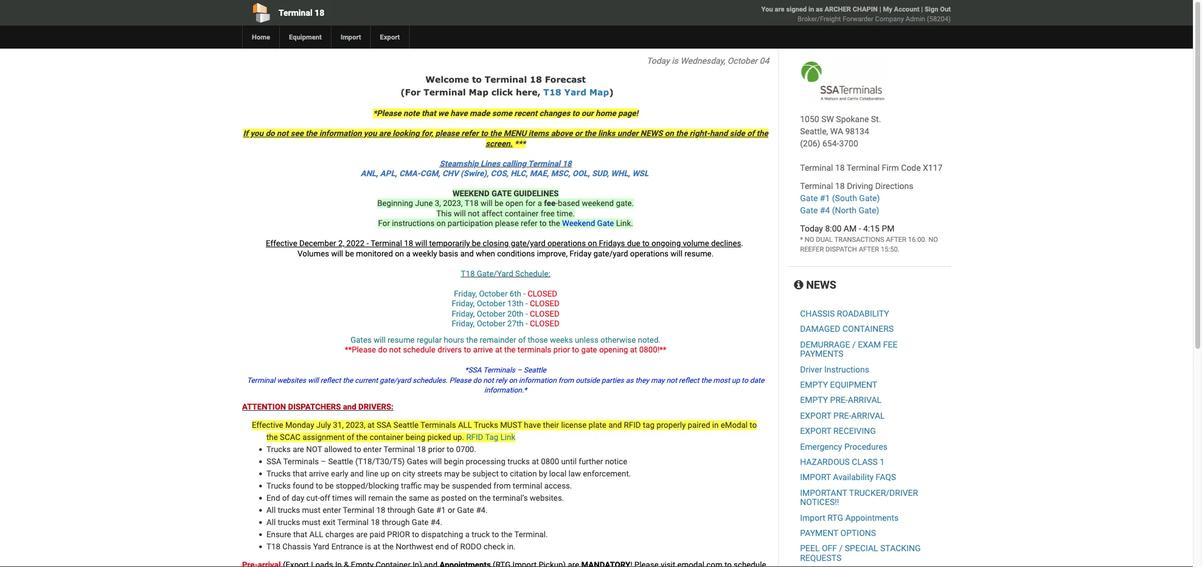 Task type: locate. For each thing, give the bounding box(es) containing it.
1 horizontal spatial you
[[364, 129, 377, 138]]

empty down empty equipment link
[[800, 396, 828, 406]]

ongoing
[[652, 239, 681, 249]]

ssa down scac
[[267, 457, 281, 467]]

2023, inside effective monday july 31, 2023, at ssa seattle terminals all trucks must have their license plate and rfid tag properly paired in emodal to the scac assignment of the container being picked up.
[[346, 421, 366, 431]]

gate/yard
[[511, 239, 546, 249], [594, 249, 628, 259], [380, 376, 411, 385]]

trucks down "day"
[[278, 506, 300, 516]]

1 horizontal spatial enter
[[363, 445, 382, 455]]

rfid
[[624, 421, 641, 431], [466, 433, 483, 443]]

0 vertical spatial have
[[451, 109, 468, 118]]

0 vertical spatial empty
[[800, 380, 828, 390]]

you are signed in as archer chapin | my account | sign out broker/freight forwarder company admin (58204)
[[762, 5, 951, 23]]

1 vertical spatial refer
[[521, 219, 538, 229]]

1 map from the left
[[469, 87, 489, 97]]

otherwise
[[601, 335, 636, 345]]

1 vertical spatial all
[[267, 518, 276, 528]]

1 horizontal spatial have
[[524, 421, 541, 431]]

up right the line
[[381, 469, 390, 479]]

1 vertical spatial ssa
[[267, 457, 281, 467]]

0 vertical spatial yard
[[564, 87, 587, 97]]

1 horizontal spatial from
[[558, 376, 574, 385]]

1 horizontal spatial in
[[809, 5, 814, 13]]

on right 'monitored'
[[395, 249, 404, 259]]

ssa inside effective monday july 31, 2023, at ssa seattle terminals all trucks must have their license plate and rfid tag properly paired in emodal to the scac assignment of the container being picked up.
[[377, 421, 392, 431]]

gate
[[800, 193, 818, 203], [800, 205, 818, 215], [597, 219, 614, 229], [417, 506, 434, 516], [457, 506, 474, 516], [412, 518, 429, 528]]

2 horizontal spatial terminals
[[483, 366, 515, 375]]

payment
[[800, 529, 839, 539]]

today inside today                                                                                                                                                                                                                                                                                                                                                                                                                                                                                                                                                                                                                                                                                                           8:00 am - 4:15 pm * no dual transactions after 16:00.  no reefer dispatch after 15:50.
[[800, 224, 823, 234]]

#1 inside terminal 18 driving directions gate #1 (south gate) gate #4 (north gate)
[[820, 193, 830, 203]]

terminal up 'monitored'
[[371, 239, 402, 249]]

0 horizontal spatial /
[[839, 544, 843, 554]]

basis
[[439, 249, 459, 259]]

0 vertical spatial is
[[672, 56, 678, 66]]

to inside effective monday july 31, 2023, at ssa seattle terminals all trucks must have their license plate and rfid tag properly paired in emodal to the scac assignment of the container being picked up.
[[750, 421, 757, 431]]

–
[[517, 366, 522, 375], [321, 457, 326, 467]]

empty equipment link
[[800, 380, 878, 390]]

looking
[[393, 129, 420, 138]]

on down suspended
[[468, 494, 477, 504]]

2023,
[[443, 199, 463, 208], [346, 421, 366, 431]]

***
[[513, 139, 526, 148]]

refer
[[461, 129, 479, 138], [521, 219, 538, 229]]

to right allowed
[[354, 445, 361, 455]]

all down exit
[[309, 530, 323, 540]]

rfid inside effective monday july 31, 2023, at ssa seattle terminals all trucks must have their license plate and rfid tag properly paired in emodal to the scac assignment of the container being picked up.
[[624, 421, 641, 431]]

1 vertical spatial seattle
[[394, 421, 419, 431]]

up.
[[453, 433, 464, 443]]

please inside "if you do not see the information you are looking for, please refer to the menu items above or the links under news on the right-hand side of the screen."
[[435, 129, 459, 138]]

when
[[476, 249, 495, 259]]

#1 up #4
[[820, 193, 830, 203]]

our
[[582, 109, 594, 118]]

terminal down times
[[343, 506, 374, 516]]

tag
[[485, 433, 499, 443]]

paid
[[370, 530, 385, 540]]

0 vertical spatial may
[[651, 376, 665, 385]]

04
[[760, 56, 769, 66]]

gate
[[492, 189, 512, 198]]

0 horizontal spatial as
[[431, 494, 439, 504]]

18 up msc,
[[563, 159, 572, 169]]

may
[[651, 376, 665, 385], [444, 469, 460, 479], [424, 482, 439, 491]]

news
[[641, 129, 663, 138]]

1 vertical spatial information
[[519, 376, 557, 385]]

of right end
[[451, 542, 458, 552]]

export up export receiving link
[[800, 411, 832, 421]]

0 vertical spatial trucks
[[508, 457, 530, 467]]

0 horizontal spatial information
[[319, 129, 362, 138]]

1 horizontal spatial operations
[[630, 249, 669, 259]]

to up off
[[316, 482, 323, 491]]

on right news
[[665, 129, 674, 138]]

1 vertical spatial 2023,
[[346, 421, 366, 431]]

terminal up attention
[[247, 376, 275, 385]]

effective inside effective december 2, 2022 - terminal 18 will temporarily be closing gate/yard operations on fridays due to ongoing volume declines . volumes will be monitored on a weekly basis and when conditions improve, friday gate/yard operations will resume.
[[266, 239, 297, 249]]

be up when
[[472, 239, 481, 249]]

suspended
[[452, 482, 492, 491]]

items
[[529, 129, 549, 138]]

(58204)
[[927, 15, 951, 23]]

to up the begin
[[447, 445, 454, 455]]

8:00
[[825, 224, 842, 234]]

as inside you are signed in as archer chapin | my account | sign out broker/freight forwarder company admin (58204)
[[816, 5, 823, 13]]

0 horizontal spatial map
[[469, 87, 489, 97]]

trucks
[[474, 421, 498, 431], [267, 445, 291, 455], [267, 469, 291, 479], [267, 482, 291, 491]]

up inside *ssa terminals – seattle terminal websites will reflect the current gate/yard schedules. please do not rely on information from outside parties as they may not reflect the most up to date information.*
[[732, 376, 740, 385]]

1 horizontal spatial gates
[[407, 457, 428, 467]]

effective for effective monday july 31, 2023, at ssa seattle terminals all trucks must have their license plate and rfid tag properly paired in emodal to the scac assignment of the container being picked up.
[[252, 421, 283, 431]]

monday
[[285, 421, 314, 431]]

1 | from the left
[[880, 5, 882, 13]]

of up allowed
[[347, 433, 354, 443]]

may down streets at the bottom left of page
[[424, 482, 439, 491]]

schedule
[[403, 345, 436, 355]]

effective december 2, 2022 - terminal 18 will temporarily be closing gate/yard operations on fridays due to ongoing volume declines . volumes will be monitored on a weekly basis and when conditions improve, friday gate/yard operations will resume.
[[266, 239, 746, 259]]

0 horizontal spatial yard
[[313, 542, 329, 552]]

0 vertical spatial up
[[732, 376, 740, 385]]

steamship lines calling terminal 18 anl, apl, cma-cgm, chv (swire), cos, hlc, mae, msc, ool, sud, whl, wsl
[[361, 159, 649, 179]]

2023, up this
[[443, 199, 463, 208]]

open
[[506, 199, 524, 208]]

gate/yard up conditions at left
[[511, 239, 546, 249]]

0 horizontal spatial #4.
[[431, 518, 442, 528]]

16:00.
[[908, 236, 927, 244]]

firm
[[882, 163, 899, 173]]

through down same
[[387, 506, 415, 516]]

0 horizontal spatial #1
[[436, 506, 446, 516]]

0 vertical spatial ssa
[[377, 421, 392, 431]]

*ssa terminals – seattle terminal websites will reflect the current gate/yard schedules. please do not rely on information from outside parties as they may not reflect the most up to date information.*
[[247, 366, 764, 395]]

must left exit
[[302, 518, 321, 528]]

1 horizontal spatial do
[[378, 345, 387, 355]]

0 horizontal spatial ssa
[[267, 457, 281, 467]]

receiving
[[834, 427, 876, 437]]

18 up 'paid'
[[371, 518, 380, 528]]

1 vertical spatial enter
[[323, 506, 341, 516]]

seattle down "terminals" in the bottom left of the page
[[524, 366, 546, 375]]

- inside effective december 2, 2022 - terminal 18 will temporarily be closing gate/yard operations on fridays due to ongoing volume declines . volumes will be monitored on a weekly basis and when conditions improve, friday gate/yard operations will resume.
[[367, 239, 369, 249]]

terminals inside 'trucks are not allowed to enter terminal 18 prior to 0700. ssa terminals – seattle (t18/t30/t5) gates will begin processing trucks at 0800 until further notice trucks that arrive early and line up on city streets may be subject to citation by local law enforcement. trucks found to be stopped/blocking traffic may be suspended from terminal access. end of day cut-off times will remain the same as posted on the terminal's websites. all trucks must enter terminal 18 through gate #1 or gate #4. all trucks must exit terminal 18 through gate #4. ensure that all charges are paid prior to dispatching a truck to the terminal. t18 chassis yard entrance is at the northwest end of rodo check in.'
[[283, 457, 319, 467]]

1 horizontal spatial gate/yard
[[511, 239, 546, 249]]

from inside *ssa terminals – seattle terminal websites will reflect the current gate/yard schedules. please do not rely on information from outside parties as they may not reflect the most up to date information.*
[[558, 376, 574, 385]]

0 vertical spatial pre-
[[830, 396, 848, 406]]

|
[[880, 5, 882, 13], [921, 5, 923, 13]]

will up affect
[[481, 199, 493, 208]]

based
[[558, 199, 580, 208]]

and
[[461, 249, 474, 259], [343, 403, 356, 412], [609, 421, 622, 431], [350, 469, 364, 479]]

0 horizontal spatial in
[[712, 421, 719, 431]]

prior down picked
[[428, 445, 445, 455]]

you down *please
[[364, 129, 377, 138]]

cma-
[[399, 169, 420, 179]]

1 vertical spatial a
[[406, 249, 411, 259]]

due
[[627, 239, 641, 249]]

not inside weekend gate guidelines beginning june 3, 2023, t18 will be open for a fee -based weekend gate. this will not affect container free time.
[[468, 209, 480, 218]]

terminals down not
[[283, 457, 319, 467]]

must
[[500, 421, 522, 431]]

#4. up truck
[[476, 506, 488, 516]]

to left gate at the left bottom of the page
[[572, 345, 579, 355]]

1 reflect from the left
[[321, 376, 341, 385]]

class
[[852, 457, 878, 468]]

1 horizontal spatial |
[[921, 5, 923, 13]]

october left 13th
[[477, 299, 505, 309]]

container up (t18/t30/t5) on the left bottom
[[370, 433, 404, 443]]

1 vertical spatial or
[[448, 506, 455, 516]]

or inside 'trucks are not allowed to enter terminal 18 prior to 0700. ssa terminals – seattle (t18/t30/t5) gates will begin processing trucks at 0800 until further notice trucks that arrive early and line up on city streets may be subject to citation by local law enforcement. trucks found to be stopped/blocking traffic may be suspended from terminal access. end of day cut-off times will remain the same as posted on the terminal's websites. all trucks must enter terminal 18 through gate #1 or gate #4. all trucks must exit terminal 18 through gate #4. ensure that all charges are paid prior to dispatching a truck to the terminal. t18 chassis yard entrance is at the northwest end of rodo check in.'
[[448, 506, 455, 516]]

and right plate
[[609, 421, 622, 431]]

terminal up mae,
[[528, 159, 560, 169]]

you
[[762, 5, 773, 13]]

trucks
[[508, 457, 530, 467], [278, 506, 300, 516], [278, 518, 300, 528]]

0 vertical spatial a
[[538, 199, 542, 208]]

1 horizontal spatial is
[[672, 56, 678, 66]]

today
[[647, 56, 670, 66], [800, 224, 823, 234]]

terminal inside terminal 18 driving directions gate #1 (south gate) gate #4 (north gate)
[[800, 181, 833, 191]]

0 horizontal spatial you
[[250, 129, 264, 138]]

0 horizontal spatial operations
[[548, 239, 586, 249]]

end
[[267, 494, 280, 504]]

0 vertical spatial all
[[458, 421, 472, 431]]

*ssa
[[465, 366, 482, 375]]

0 vertical spatial effective
[[266, 239, 297, 249]]

to up screen.
[[481, 129, 488, 138]]

arrival down equipment
[[848, 396, 882, 406]]

that left we
[[422, 109, 436, 118]]

important
[[800, 488, 847, 498]]

be down gate
[[495, 199, 504, 208]]

1 horizontal spatial /
[[853, 340, 856, 350]]

1 no from the left
[[805, 236, 815, 244]]

regular
[[417, 335, 442, 345]]

a inside 'trucks are not allowed to enter terminal 18 prior to 0700. ssa terminals – seattle (t18/t30/t5) gates will begin processing trucks at 0800 until further notice trucks that arrive early and line up on city streets may be subject to citation by local law enforcement. trucks found to be stopped/blocking traffic may be suspended from terminal access. end of day cut-off times will remain the same as posted on the terminal's websites. all trucks must enter terminal 18 through gate #1 or gate #4. all trucks must exit terminal 18 through gate #4. ensure that all charges are paid prior to dispatching a truck to the terminal. t18 chassis yard entrance is at the northwest end of rodo check in.'
[[465, 530, 470, 540]]

0 horizontal spatial gates
[[351, 335, 372, 345]]

1 horizontal spatial map
[[590, 87, 609, 97]]

t18 down forecast at the top left of page
[[544, 87, 562, 97]]

will inside *ssa terminals – seattle terminal websites will reflect the current gate/yard schedules. please do not rely on information from outside parties as they may not reflect the most up to date information.*
[[308, 376, 319, 385]]

on inside *ssa terminals – seattle terminal websites will reflect the current gate/yard schedules. please do not rely on information from outside parties as they may not reflect the most up to date information.*
[[509, 376, 517, 385]]

1 vertical spatial rfid
[[466, 433, 483, 443]]

- up time.
[[556, 199, 558, 208]]

for
[[526, 199, 536, 208]]

today for today                                                                                                                                                                                                                                                                                                                                                                                                                                                                                                                                                                                                                                                                                                           8:00 am - 4:15 pm * no dual transactions after 16:00.  no reefer dispatch after 15:50.
[[800, 224, 823, 234]]

have
[[451, 109, 468, 118], [524, 421, 541, 431]]

terminal inside *ssa terminals – seattle terminal websites will reflect the current gate/yard schedules. please do not rely on information from outside parties as they may not reflect the most up to date information.*
[[247, 376, 275, 385]]

1 vertical spatial export
[[800, 427, 832, 437]]

not right they
[[667, 376, 677, 385]]

refer down made at the top of the page
[[461, 129, 479, 138]]

2 horizontal spatial as
[[816, 5, 823, 13]]

/
[[853, 340, 856, 350], [839, 544, 843, 554]]

18 inside terminal 18 driving directions gate #1 (south gate) gate #4 (north gate)
[[835, 181, 845, 191]]

1 vertical spatial have
[[524, 421, 541, 431]]

hazardous
[[800, 457, 850, 468]]

0 vertical spatial as
[[816, 5, 823, 13]]

1 horizontal spatial prior
[[554, 345, 570, 355]]

empty down driver
[[800, 380, 828, 390]]

0 vertical spatial #4.
[[476, 506, 488, 516]]

yard inside 'trucks are not allowed to enter terminal 18 prior to 0700. ssa terminals – seattle (t18/t30/t5) gates will begin processing trucks at 0800 until further notice trucks that arrive early and line up on city streets may be subject to citation by local law enforcement. trucks found to be stopped/blocking traffic may be suspended from terminal access. end of day cut-off times will remain the same as posted on the terminal's websites. all trucks must enter terminal 18 through gate #1 or gate #4. all trucks must exit terminal 18 through gate #4. ensure that all charges are paid prior to dispatching a truck to the terminal. t18 chassis yard entrance is at the northwest end of rodo check in.'
[[313, 542, 329, 552]]

the left scac
[[267, 433, 278, 443]]

early
[[331, 469, 348, 479]]

t18 down ensure
[[267, 542, 280, 552]]

0 horizontal spatial 2023,
[[346, 421, 366, 431]]

terminals up picked
[[421, 421, 456, 431]]

1 export from the top
[[800, 411, 832, 421]]

1 vertical spatial yard
[[313, 542, 329, 552]]

in inside you are signed in as archer chapin | my account | sign out broker/freight forwarder company admin (58204)
[[809, 5, 814, 13]]

all down end
[[267, 506, 276, 516]]

will up weekly
[[415, 239, 427, 249]]

attention
[[242, 403, 286, 412]]

the right side
[[757, 129, 768, 138]]

.
[[741, 239, 744, 249]]

will right websites
[[308, 376, 319, 385]]

1 horizontal spatial #1
[[820, 193, 830, 203]]

is inside 'trucks are not allowed to enter terminal 18 prior to 0700. ssa terminals – seattle (t18/t30/t5) gates will begin processing trucks at 0800 until further notice trucks that arrive early and line up on city streets may be subject to citation by local law enforcement. trucks found to be stopped/blocking traffic may be suspended from terminal access. end of day cut-off times will remain the same as posted on the terminal's websites. all trucks must enter terminal 18 through gate #1 or gate #4. all trucks must exit terminal 18 through gate #4. ensure that all charges are paid prior to dispatching a truck to the terminal. t18 chassis yard entrance is at the northwest end of rodo check in.'
[[365, 542, 371, 552]]

made
[[470, 109, 490, 118]]

| left 'sign'
[[921, 5, 923, 13]]

0 horizontal spatial refer
[[461, 129, 479, 138]]

volume
[[683, 239, 709, 249]]

a left weekly
[[406, 249, 411, 259]]

1 vertical spatial must
[[302, 518, 321, 528]]

container
[[505, 209, 539, 218], [370, 433, 404, 443]]

terminal up driving
[[847, 163, 880, 173]]

0 horizontal spatial terminals
[[283, 457, 319, 467]]

driver instructions link
[[800, 365, 870, 375]]

effective down attention
[[252, 421, 283, 431]]

to right "emodal" on the bottom of page
[[750, 421, 757, 431]]

0 vertical spatial arrive
[[473, 345, 493, 355]]

1 horizontal spatial may
[[444, 469, 460, 479]]

1 vertical spatial –
[[321, 457, 326, 467]]

1 horizontal spatial after
[[886, 236, 907, 244]]

calling
[[502, 159, 526, 169]]

1 vertical spatial gate/yard
[[594, 249, 628, 259]]

as up broker/freight
[[816, 5, 823, 13]]

2 horizontal spatial do
[[473, 376, 481, 385]]

1 vertical spatial effective
[[252, 421, 283, 431]]

1 empty from the top
[[800, 380, 828, 390]]

in inside effective monday july 31, 2023, at ssa seattle terminals all trucks must have their license plate and rfid tag properly paired in emodal to the scac assignment of the container being picked up.
[[712, 421, 719, 431]]

ssa inside 'trucks are not allowed to enter terminal 18 prior to 0700. ssa terminals – seattle (t18/t30/t5) gates will begin processing trucks at 0800 until further notice trucks that arrive early and line up on city streets may be subject to citation by local law enforcement. trucks found to be stopped/blocking traffic may be suspended from terminal access. end of day cut-off times will remain the same as posted on the terminal's websites. all trucks must enter terminal 18 through gate #1 or gate #4. all trucks must exit terminal 18 through gate #4. ensure that all charges are paid prior to dispatching a truck to the terminal. t18 chassis yard entrance is at the northwest end of rodo check in.'
[[267, 457, 281, 467]]

0 vertical spatial prior
[[554, 345, 570, 355]]

from up terminal's
[[494, 482, 511, 491]]

sign
[[925, 5, 939, 13]]

payment options link
[[800, 529, 876, 539]]

1 vertical spatial terminals
[[421, 421, 456, 431]]

the right hours
[[466, 335, 478, 345]]

terminals inside effective monday july 31, 2023, at ssa seattle terminals all trucks must have their license plate and rfid tag properly paired in emodal to the scac assignment of the container being picked up.
[[421, 421, 456, 431]]

no right *
[[805, 236, 815, 244]]

after
[[886, 236, 907, 244], [859, 246, 879, 253]]

have left the their
[[524, 421, 541, 431]]

t18 inside weekend gate guidelines beginning june 3, 2023, t18 will be open for a fee -based weekend gate. this will not affect container free time.
[[465, 199, 479, 208]]

2 vertical spatial as
[[431, 494, 439, 504]]

1 horizontal spatial information
[[519, 376, 557, 385]]

rfid tag link
[[466, 433, 516, 443]]

2 horizontal spatial may
[[651, 376, 665, 385]]

no right 16:00.
[[929, 236, 938, 244]]

to inside effective december 2, 2022 - terminal 18 will temporarily be closing gate/yard operations on fridays due to ongoing volume declines . volumes will be monitored on a weekly basis and when conditions improve, friday gate/yard operations will resume.
[[643, 239, 650, 249]]

cut-
[[306, 494, 320, 504]]

weekend
[[582, 199, 614, 208]]

on inside "if you do not see the information you are looking for, please refer to the menu items above or the links under news on the right-hand side of the screen."
[[665, 129, 674, 138]]

attention dispatchers and drivers:
[[242, 403, 394, 412]]

a right for
[[538, 199, 542, 208]]

0 vertical spatial seattle
[[524, 366, 546, 375]]

may down the begin
[[444, 469, 460, 479]]

0 vertical spatial #1
[[820, 193, 830, 203]]

apl,
[[380, 169, 397, 179]]

0 horizontal spatial container
[[370, 433, 404, 443]]

1 vertical spatial please
[[495, 219, 519, 229]]

effective inside effective monday july 31, 2023, at ssa seattle terminals all trucks must have their license plate and rfid tag properly paired in emodal to the scac assignment of the container being picked up.
[[252, 421, 283, 431]]

pre- down empty pre-arrival "link" on the right bottom
[[834, 411, 852, 421]]

2 empty from the top
[[800, 396, 828, 406]]

or down posted
[[448, 506, 455, 516]]

enter up exit
[[323, 506, 341, 516]]

rfid up 0700.
[[466, 433, 483, 443]]

will down stopped/blocking
[[355, 494, 367, 504]]

be inside weekend gate guidelines beginning june 3, 2023, t18 will be open for a fee -based weekend gate. this will not affect container free time.
[[495, 199, 504, 208]]

2 horizontal spatial a
[[538, 199, 542, 208]]

import up payment
[[800, 513, 826, 523]]

(for terminal map click here, t18 yard map )
[[401, 87, 614, 97]]

1 horizontal spatial #4.
[[476, 506, 488, 516]]

as inside *ssa terminals – seattle terminal websites will reflect the current gate/yard schedules. please do not rely on information from outside parties as they may not reflect the most up to date information.*
[[626, 376, 634, 385]]

improve,
[[537, 249, 568, 259]]

effective monday july 31, 2023, at ssa seattle terminals all trucks must have their license plate and rfid tag properly paired in emodal to the scac assignment of the container being picked up.
[[252, 421, 757, 443]]

all
[[458, 421, 472, 431], [309, 530, 323, 540]]

0 horizontal spatial or
[[448, 506, 455, 516]]

gate/yard inside *ssa terminals – seattle terminal websites will reflect the current gate/yard schedules. please do not rely on information from outside parties as they may not reflect the most up to date information.*
[[380, 376, 411, 385]]

terminal up the "equipment" link
[[279, 8, 313, 18]]

*please note that we have made some recent changes to our home page!
[[373, 109, 638, 118]]

0 horizontal spatial a
[[406, 249, 411, 259]]

1 vertical spatial prior
[[428, 445, 445, 455]]

for,
[[422, 129, 433, 138]]

terminals inside *ssa terminals – seattle terminal websites will reflect the current gate/yard schedules. please do not rely on information from outside parties as they may not reflect the most up to date information.*
[[483, 366, 515, 375]]

0 vertical spatial from
[[558, 376, 574, 385]]

0 horizontal spatial |
[[880, 5, 882, 13]]

0 horizontal spatial do
[[266, 129, 275, 138]]

or right the 'above'
[[575, 129, 582, 138]]

0 vertical spatial import
[[341, 33, 361, 41]]

1 horizontal spatial seattle
[[394, 421, 419, 431]]

at down the remainder
[[495, 345, 502, 355]]

from left outside
[[558, 376, 574, 385]]

2 must from the top
[[302, 518, 321, 528]]

must down cut-
[[302, 506, 321, 516]]

fridays
[[599, 239, 625, 249]]

hours
[[444, 335, 464, 345]]

guidelines
[[514, 189, 559, 198]]

- right 6th
[[523, 289, 526, 299]]

reflect
[[321, 376, 341, 385], [679, 376, 700, 385]]

info circle image
[[794, 279, 804, 290]]

october down gate/yard
[[479, 289, 508, 299]]

1 vertical spatial is
[[365, 542, 371, 552]]

be up posted
[[441, 482, 450, 491]]

at inside effective monday july 31, 2023, at ssa seattle terminals all trucks must have their license plate and rfid tag properly paired in emodal to the scac assignment of the container being picked up.
[[368, 421, 375, 431]]

2 vertical spatial do
[[473, 376, 481, 385]]

- inside weekend gate guidelines beginning june 3, 2023, t18 will be open for a fee -based weekend gate. this will not affect container free time.
[[556, 199, 558, 208]]

| left my
[[880, 5, 882, 13]]

important trucker/driver notices!! link
[[800, 488, 918, 508]]

right-
[[690, 129, 710, 138]]

1 horizontal spatial –
[[517, 366, 522, 375]]

1 horizontal spatial refer
[[521, 219, 538, 229]]

terminal inside "link"
[[279, 8, 313, 18]]

1 horizontal spatial as
[[626, 376, 634, 385]]

terminal up the charges at the bottom left of page
[[337, 518, 369, 528]]

2 no from the left
[[929, 236, 938, 244]]

18 up equipment
[[315, 8, 324, 18]]

note
[[403, 109, 420, 118]]

2023, right 31,
[[346, 421, 366, 431]]

st.
[[871, 114, 881, 124]]

arrival
[[848, 396, 882, 406], [852, 411, 885, 421]]

picked
[[428, 433, 451, 443]]

a inside weekend gate guidelines beginning june 3, 2023, t18 will be open for a fee -based weekend gate. this will not affect container free time.
[[538, 199, 542, 208]]

trucks inside effective monday july 31, 2023, at ssa seattle terminals all trucks must have their license plate and rfid tag properly paired in emodal to the scac assignment of the container being picked up.
[[474, 421, 498, 431]]

special
[[845, 544, 878, 554]]

dual
[[816, 236, 833, 244]]

as left they
[[626, 376, 634, 385]]

the
[[306, 129, 317, 138], [490, 129, 502, 138], [584, 129, 596, 138], [676, 129, 688, 138], [757, 129, 768, 138], [549, 219, 560, 229], [466, 335, 478, 345], [504, 345, 516, 355], [343, 376, 353, 385], [701, 376, 712, 385], [267, 433, 278, 443], [356, 433, 368, 443], [395, 494, 407, 504], [479, 494, 491, 504], [501, 530, 513, 540], [382, 542, 394, 552]]

2 vertical spatial gate/yard
[[380, 376, 411, 385]]

schedule:
[[515, 269, 551, 279]]



Task type: vqa. For each thing, say whether or not it's contained in the screenshot.
The Effective
yes



Task type: describe. For each thing, give the bounding box(es) containing it.
(swire),
[[461, 169, 489, 179]]

faqs
[[876, 473, 896, 483]]

t18 yard map link
[[544, 87, 609, 97]]

at down the otherwise
[[630, 345, 637, 355]]

end
[[436, 542, 449, 552]]

1 vertical spatial pre-
[[834, 411, 852, 421]]

terminal down being
[[384, 445, 415, 455]]

are left 'paid'
[[356, 530, 368, 540]]

closing
[[483, 239, 509, 249]]

gate #1 (south gate) link
[[800, 193, 880, 203]]

ensure
[[267, 530, 291, 540]]

october left 04 at the top right
[[728, 56, 758, 66]]

2 reflect from the left
[[679, 376, 700, 385]]

1 vertical spatial may
[[444, 469, 460, 479]]

import inside chassis roadability damaged containers demurrage / exam fee payments driver instructions empty equipment empty pre-arrival export pre-arrival export receiving emergency procedures hazardous class 1 import availability faqs important trucker/driver notices!! import rtg appointments payment options peel off / special stacking requests
[[800, 513, 826, 523]]

18 up here,
[[530, 74, 542, 84]]

at down 'paid'
[[373, 542, 380, 552]]

signed
[[786, 5, 807, 13]]

terminal up (for terminal map click here, t18 yard map )
[[485, 74, 527, 84]]

0 vertical spatial after
[[886, 236, 907, 244]]

equipment
[[830, 380, 878, 390]]

terminal down welcome
[[424, 87, 466, 97]]

and inside effective monday july 31, 2023, at ssa seattle terminals all trucks must have their license plate and rfid tag properly paired in emodal to the scac assignment of the container being picked up.
[[609, 421, 622, 431]]

weekend
[[453, 189, 490, 198]]

on up friday
[[588, 239, 597, 249]]

are inside "if you do not see the information you are looking for, please refer to the menu items above or the links under news on the right-hand side of the screen."
[[379, 129, 391, 138]]

1 vertical spatial through
[[382, 518, 410, 528]]

under
[[618, 129, 639, 138]]

#4
[[820, 205, 830, 215]]

rely
[[496, 376, 507, 385]]

2 vertical spatial that
[[293, 530, 307, 540]]

will down ongoing
[[671, 249, 683, 259]]

and up 31,
[[343, 403, 356, 412]]

the down prior
[[382, 542, 394, 552]]

1 horizontal spatial arrive
[[473, 345, 493, 355]]

links
[[598, 129, 615, 138]]

streets
[[417, 469, 442, 479]]

license
[[561, 421, 587, 431]]

terminal inside effective december 2, 2022 - terminal 18 will temporarily be closing gate/yard operations on fridays due to ongoing volume declines . volumes will be monitored on a weekly basis and when conditions improve, friday gate/yard operations will resume.
[[371, 239, 402, 249]]

information inside *ssa terminals – seattle terminal websites will reflect the current gate/yard schedules. please do not rely on information from outside parties as they may not reflect the most up to date information.*
[[519, 376, 557, 385]]

prior
[[387, 530, 410, 540]]

be up off
[[325, 482, 334, 491]]

the up screen.
[[490, 129, 502, 138]]

and inside 'trucks are not allowed to enter terminal 18 prior to 0700. ssa terminals – seattle (t18/t30/t5) gates will begin processing trucks at 0800 until further notice trucks that arrive early and line up on city streets may be subject to citation by local law enforcement. trucks found to be stopped/blocking traffic may be suspended from terminal access. end of day cut-off times will remain the same as posted on the terminal's websites. all trucks must enter terminal 18 through gate #1 or gate #4. all trucks must exit terminal 18 through gate #4. ensure that all charges are paid prior to dispatching a truck to the terminal. t18 chassis yard entrance is at the northwest end of rodo check in.'
[[350, 469, 364, 479]]

click
[[492, 87, 513, 97]]

0 vertical spatial gate)
[[859, 193, 880, 203]]

2022
[[346, 239, 365, 249]]

on left city
[[392, 469, 401, 479]]

terminal's
[[493, 494, 528, 504]]

will left resume
[[374, 335, 386, 345]]

further
[[579, 457, 603, 467]]

equipment link
[[279, 26, 331, 49]]

1 horizontal spatial yard
[[564, 87, 587, 97]]

export
[[380, 33, 400, 41]]

damaged
[[800, 324, 841, 335]]

today for today is wednesday, october 04
[[647, 56, 670, 66]]

are down scac
[[293, 445, 304, 455]]

to down free
[[540, 219, 547, 229]]

1 vertical spatial operations
[[630, 249, 669, 259]]

gates will resume regular hours the remainder of those weeks unless otherwise noted.
[[351, 335, 661, 345]]

of inside effective monday july 31, 2023, at ssa seattle terminals all trucks must have their license plate and rfid tag properly paired in emodal to the scac assignment of the container being picked up.
[[347, 433, 354, 443]]

18 down being
[[417, 445, 426, 455]]

mae,
[[530, 169, 549, 179]]

the left links
[[584, 129, 596, 138]]

terminal inside steamship lines calling terminal 18 anl, apl, cma-cgm, chv (swire), cos, hlc, mae, msc, ool, sud, whl, wsl
[[528, 159, 560, 169]]

chassis
[[800, 309, 835, 319]]

directions
[[875, 181, 914, 191]]

do inside *ssa terminals – seattle terminal websites will reflect the current gate/yard schedules. please do not rely on information from outside parties as they may not reflect the most up to date information.*
[[473, 376, 481, 385]]

0 vertical spatial that
[[422, 109, 436, 118]]

please
[[450, 376, 471, 385]]

4:15
[[863, 224, 880, 234]]

18 inside "link"
[[315, 8, 324, 18]]

emergency
[[800, 442, 842, 452]]

not inside "if you do not see the information you are looking for, please refer to the menu items above or the links under news on the right-hand side of the screen."
[[277, 129, 289, 138]]

to down hours
[[464, 345, 471, 355]]

have inside effective monday july 31, 2023, at ssa seattle terminals all trucks must have their license plate and rfid tag properly paired in emodal to the scac assignment of the container being picked up.
[[524, 421, 541, 431]]

terminal down (206)
[[800, 163, 833, 173]]

*
[[800, 236, 803, 244]]

export pre-arrival link
[[800, 411, 885, 421]]

be up suspended
[[462, 469, 470, 479]]

18 down 3700 on the right top
[[835, 163, 845, 173]]

sw
[[822, 114, 834, 124]]

2023, inside weekend gate guidelines beginning june 3, 2023, t18 will be open for a fee -based weekend gate. this will not affect container free time.
[[443, 199, 463, 208]]

container inside weekend gate guidelines beginning june 3, 2023, t18 will be open for a fee -based weekend gate. this will not affect container free time.
[[505, 209, 539, 218]]

to up northwest
[[412, 530, 419, 540]]

t18 left gate/yard
[[461, 269, 475, 279]]

exit
[[323, 518, 336, 528]]

not left rely
[[483, 376, 494, 385]]

container inside effective monday july 31, 2023, at ssa seattle terminals all trucks must have their license plate and rfid tag properly paired in emodal to the scac assignment of the container being picked up.
[[370, 433, 404, 443]]

18 inside effective december 2, 2022 - terminal 18 will temporarily be closing gate/yard operations on fridays due to ongoing volume declines . volumes will be monitored on a weekly basis and when conditions improve, friday gate/yard operations will resume.
[[404, 239, 413, 249]]

seattle inside 'trucks are not allowed to enter terminal 18 prior to 0700. ssa terminals – seattle (t18/t30/t5) gates will begin processing trucks at 0800 until further notice trucks that arrive early and line up on city streets may be subject to citation by local law enforcement. trucks found to be stopped/blocking traffic may be suspended from terminal access. end of day cut-off times will remain the same as posted on the terminal's websites. all trucks must enter terminal 18 through gate #1 or gate #4. all trucks must exit terminal 18 through gate #4. ensure that all charges are paid prior to dispatching a truck to the terminal. t18 chassis yard entrance is at the northwest end of rodo check in.'
[[328, 457, 353, 467]]

prior inside 'trucks are not allowed to enter terminal 18 prior to 0700. ssa terminals – seattle (t18/t30/t5) gates will begin processing trucks at 0800 until further notice trucks that arrive early and line up on city streets may be subject to citation by local law enforcement. trucks found to be stopped/blocking traffic may be suspended from terminal access. end of day cut-off times will remain the same as posted on the terminal's websites. all trucks must enter terminal 18 through gate #1 or gate #4. all trucks must exit terminal 18 through gate #4. ensure that all charges are paid prior to dispatching a truck to the terminal. t18 chassis yard entrance is at the northwest end of rodo check in.'
[[428, 445, 445, 455]]

2 map from the left
[[590, 87, 609, 97]]

2 export from the top
[[800, 427, 832, 437]]

fee
[[544, 199, 556, 208]]

to right welcome
[[472, 74, 482, 84]]

0 vertical spatial through
[[387, 506, 415, 516]]

october up the remainder
[[477, 319, 505, 329]]

gates inside 'trucks are not allowed to enter terminal 18 prior to 0700. ssa terminals – seattle (t18/t30/t5) gates will begin processing trucks at 0800 until further notice trucks that arrive early and line up on city streets may be subject to citation by local law enforcement. trucks found to be stopped/blocking traffic may be suspended from terminal access. end of day cut-off times will remain the same as posted on the terminal's websites. all trucks must enter terminal 18 through gate #1 or gate #4. all trucks must exit terminal 18 through gate #4. ensure that all charges are paid prior to dispatching a truck to the terminal. t18 chassis yard entrance is at the northwest end of rodo check in.'
[[407, 457, 428, 467]]

t18 inside 'trucks are not allowed to enter terminal 18 prior to 0700. ssa terminals – seattle (t18/t30/t5) gates will begin processing trucks at 0800 until further notice trucks that arrive early and line up on city streets may be subject to citation by local law enforcement. trucks found to be stopped/blocking traffic may be suspended from terminal access. end of day cut-off times will remain the same as posted on the terminal's websites. all trucks must enter terminal 18 through gate #1 or gate #4. all trucks must exit terminal 18 through gate #4. ensure that all charges are paid prior to dispatching a truck to the terminal. t18 chassis yard entrance is at the northwest end of rodo check in.'
[[267, 542, 280, 552]]

1 you from the left
[[250, 129, 264, 138]]

or inside "if you do not see the information you are looking for, please refer to the menu items above or the links under news on the right-hand side of the screen."
[[575, 129, 582, 138]]

today                                                                                                                                                                                                                                                                                                                                                                                                                                                                                                                                                                                                                                                                                                           8:00 am - 4:15 pm * no dual transactions after 16:00.  no reefer dispatch after 15:50.
[[800, 224, 938, 253]]

up inside 'trucks are not allowed to enter terminal 18 prior to 0700. ssa terminals – seattle (t18/t30/t5) gates will begin processing trucks at 0800 until further notice trucks that arrive early and line up on city streets may be subject to citation by local law enforcement. trucks found to be stopped/blocking traffic may be suspended from terminal access. end of day cut-off times will remain the same as posted on the terminal's websites. all trucks must enter terminal 18 through gate #1 or gate #4. all trucks must exit terminal 18 through gate #4. ensure that all charges are paid prior to dispatching a truck to the terminal. t18 chassis yard entrance is at the northwest end of rodo check in.'
[[381, 469, 390, 479]]

off
[[320, 494, 330, 504]]

unless
[[575, 335, 599, 345]]

18 inside steamship lines calling terminal 18 anl, apl, cma-cgm, chv (swire), cos, hlc, mae, msc, ool, sud, whl, wsl
[[563, 159, 572, 169]]

dispatch
[[826, 246, 857, 253]]

the down traffic
[[395, 494, 407, 504]]

to right subject on the bottom left
[[501, 469, 508, 479]]

to up check
[[492, 530, 499, 540]]

from inside 'trucks are not allowed to enter terminal 18 prior to 0700. ssa terminals – seattle (t18/t30/t5) gates will begin processing trucks at 0800 until further notice trucks that arrive early and line up on city streets may be subject to citation by local law enforcement. trucks found to be stopped/blocking traffic may be suspended from terminal access. end of day cut-off times will remain the same as posted on the terminal's websites. all trucks must enter terminal 18 through gate #1 or gate #4. all trucks must exit terminal 18 through gate #4. ensure that all charges are paid prior to dispatching a truck to the terminal. t18 chassis yard entrance is at the northwest end of rodo check in.'
[[494, 482, 511, 491]]

to inside "if you do not see the information you are looking for, please refer to the menu items above or the links under news on the right-hand side of the screen."
[[481, 129, 488, 138]]

import
[[800, 473, 831, 483]]

all inside 'trucks are not allowed to enter terminal 18 prior to 0700. ssa terminals – seattle (t18/t30/t5) gates will begin processing trucks at 0800 until further notice trucks that arrive early and line up on city streets may be subject to citation by local law enforcement. trucks found to be stopped/blocking traffic may be suspended from terminal access. end of day cut-off times will remain the same as posted on the terminal's websites. all trucks must enter terminal 18 through gate #1 or gate #4. all trucks must exit terminal 18 through gate #4. ensure that all charges are paid prior to dispatching a truck to the terminal. t18 chassis yard entrance is at the northwest end of rodo check in.'
[[309, 530, 323, 540]]

processing
[[466, 457, 506, 467]]

– inside 'trucks are not allowed to enter terminal 18 prior to 0700. ssa terminals – seattle (t18/t30/t5) gates will begin processing trucks at 0800 until further notice trucks that arrive early and line up on city streets may be subject to citation by local law enforcement. trucks found to be stopped/blocking traffic may be suspended from terminal access. end of day cut-off times will remain the same as posted on the terminal's websites. all trucks must enter terminal 18 through gate #1 or gate #4. all trucks must exit terminal 18 through gate #4. ensure that all charges are paid prior to dispatching a truck to the terminal. t18 chassis yard entrance is at the northwest end of rodo check in.'
[[321, 457, 326, 467]]

am
[[844, 224, 857, 234]]

if
[[243, 129, 248, 138]]

city
[[403, 469, 415, 479]]

welcome to terminal 18 forecast
[[426, 74, 586, 84]]

for
[[378, 219, 390, 229]]

outside
[[576, 376, 600, 385]]

2 vertical spatial may
[[424, 482, 439, 491]]

company
[[875, 15, 904, 23]]

remain
[[369, 494, 393, 504]]

0 horizontal spatial import
[[341, 33, 361, 41]]

1 vertical spatial gate)
[[859, 205, 880, 215]]

on down this
[[437, 219, 446, 229]]

654-
[[823, 138, 839, 148]]

0 vertical spatial arrival
[[848, 396, 882, 406]]

1 must from the top
[[302, 506, 321, 516]]

arrive inside 'trucks are not allowed to enter terminal 18 prior to 0700. ssa terminals – seattle (t18/t30/t5) gates will begin processing trucks at 0800 until further notice trucks that arrive early and line up on city streets may be subject to citation by local law enforcement. trucks found to be stopped/blocking traffic may be suspended from terminal access. end of day cut-off times will remain the same as posted on the terminal's websites. all trucks must enter terminal 18 through gate #1 or gate #4. all trucks must exit terminal 18 through gate #4. ensure that all charges are paid prior to dispatching a truck to the terminal. t18 chassis yard entrance is at the northwest end of rodo check in.'
[[309, 469, 329, 479]]

0 vertical spatial enter
[[363, 445, 382, 455]]

a inside effective december 2, 2022 - terminal 18 will temporarily be closing gate/yard operations on fridays due to ongoing volume declines . volumes will be monitored on a weekly basis and when conditions improve, friday gate/yard operations will resume.
[[406, 249, 411, 259]]

current
[[355, 376, 378, 385]]

refer inside "if you do not see the information you are looking for, please refer to the menu items above or the links under news on the right-hand side of the screen."
[[461, 129, 479, 138]]

volumes
[[298, 249, 329, 259]]

1 vertical spatial do
[[378, 345, 387, 355]]

the down gates will resume regular hours the remainder of those weeks unless otherwise noted. at bottom
[[504, 345, 516, 355]]

1 vertical spatial after
[[859, 246, 879, 253]]

3700
[[839, 138, 859, 148]]

- inside today                                                                                                                                                                                                                                                                                                                                                                                                                                                                                                                                                                                                                                                                                                           8:00 am - 4:15 pm * no dual transactions after 16:00.  no reefer dispatch after 15:50.
[[859, 224, 861, 234]]

fee
[[883, 340, 898, 350]]

at up "by"
[[532, 457, 539, 467]]

1 all from the top
[[267, 506, 276, 516]]

of inside "if you do not see the information you are looking for, please refer to the menu items above or the links under news on the right-hand side of the screen."
[[747, 129, 755, 138]]

the left "current"
[[343, 376, 353, 385]]

seattle inside *ssa terminals – seattle terminal websites will reflect the current gate/yard schedules. please do not rely on information from outside parties as they may not reflect the most up to date information.*
[[524, 366, 546, 375]]

link
[[501, 433, 516, 443]]

– inside *ssa terminals – seattle terminal websites will reflect the current gate/yard schedules. please do not rely on information from outside parties as they may not reflect the most up to date information.*
[[517, 366, 522, 375]]

of left those
[[518, 335, 526, 345]]

(for
[[401, 87, 421, 97]]

will down 2,
[[331, 249, 343, 259]]

hlc,
[[511, 169, 528, 179]]

- right 13th
[[526, 299, 528, 309]]

18 down remain
[[376, 506, 385, 516]]

to inside *ssa terminals – seattle terminal websites will reflect the current gate/yard schedules. please do not rely on information from outside parties as they may not reflect the most up to date information.*
[[742, 376, 748, 385]]

information inside "if you do not see the information you are looking for, please refer to the menu items above or the links under news on the right-hand side of the screen."
[[319, 129, 362, 138]]

the left right-
[[676, 129, 688, 138]]

may inside *ssa terminals – seattle terminal websites will reflect the current gate/yard schedules. please do not rely on information from outside parties as they may not reflect the most up to date information.*
[[651, 376, 665, 385]]

2 horizontal spatial gate/yard
[[594, 249, 628, 259]]

2 vertical spatial trucks
[[278, 518, 300, 528]]

2 you from the left
[[364, 129, 377, 138]]

home
[[252, 33, 270, 41]]

27th
[[507, 319, 524, 329]]

october left the 20th
[[477, 309, 505, 319]]

the up (t18/t30/t5) on the left bottom
[[356, 433, 368, 443]]

forwarder
[[843, 15, 874, 23]]

1 vertical spatial trucks
[[278, 506, 300, 516]]

#1 inside 'trucks are not allowed to enter terminal 18 prior to 0700. ssa terminals – seattle (t18/t30/t5) gates will begin processing trucks at 0800 until further notice trucks that arrive early and line up on city streets may be subject to citation by local law enforcement. trucks found to be stopped/blocking traffic may be suspended from terminal access. end of day cut-off times will remain the same as posted on the terminal's websites. all trucks must enter terminal 18 through gate #1 or gate #4. all trucks must exit terminal 18 through gate #4. ensure that all charges are paid prior to dispatching a truck to the terminal. t18 chassis yard entrance is at the northwest end of rodo check in.'
[[436, 506, 446, 516]]

the down free
[[549, 219, 560, 229]]

welcome
[[426, 74, 469, 84]]

will up streets at the bottom left of page
[[430, 457, 442, 467]]

- right the 20th
[[526, 309, 528, 319]]

do inside "if you do not see the information you are looking for, please refer to the menu items above or the links under news on the right-hand side of the screen."
[[266, 129, 275, 138]]

found
[[293, 482, 314, 491]]

not down resume
[[389, 345, 401, 355]]

procedures
[[845, 442, 888, 452]]

stopped/blocking
[[336, 482, 399, 491]]

import rtg appointments link
[[800, 513, 899, 523]]

will up participation
[[454, 209, 466, 218]]

spokane
[[836, 114, 869, 124]]

as inside 'trucks are not allowed to enter terminal 18 prior to 0700. ssa terminals – seattle (t18/t30/t5) gates will begin processing trucks at 0800 until further notice trucks that arrive early and line up on city streets may be subject to citation by local law enforcement. trucks found to be stopped/blocking traffic may be suspended from terminal access. end of day cut-off times will remain the same as posted on the terminal's websites. all trucks must enter terminal 18 through gate #1 or gate #4. all trucks must exit terminal 18 through gate #4. ensure that all charges are paid prior to dispatching a truck to the terminal. t18 chassis yard entrance is at the northwest end of rodo check in.'
[[431, 494, 439, 504]]

1 vertical spatial that
[[293, 469, 307, 479]]

*please
[[373, 109, 401, 118]]

their
[[543, 421, 559, 431]]

tag
[[643, 421, 655, 431]]

instructions
[[392, 219, 435, 229]]

admin
[[906, 15, 926, 23]]

be down 2022
[[345, 249, 354, 259]]

weekend gate guidelines beginning june 3, 2023, t18 will be open for a fee -based weekend gate. this will not affect container free time.
[[377, 189, 634, 218]]

are inside you are signed in as archer chapin | my account | sign out broker/freight forwarder company admin (58204)
[[775, 5, 785, 13]]

0 horizontal spatial enter
[[323, 506, 341, 516]]

of left "day"
[[282, 494, 290, 504]]

to left "our"
[[572, 109, 580, 118]]

2 all from the top
[[267, 518, 276, 528]]

the up in.
[[501, 530, 513, 540]]

2 | from the left
[[921, 5, 923, 13]]

and inside effective december 2, 2022 - terminal 18 will temporarily be closing gate/yard operations on fridays due to ongoing volume declines . volumes will be monitored on a weekly basis and when conditions improve, friday gate/yard operations will resume.
[[461, 249, 474, 259]]

20th
[[507, 309, 524, 319]]

1 vertical spatial arrival
[[852, 411, 885, 421]]

availability
[[833, 473, 874, 483]]

all inside effective monday july 31, 2023, at ssa seattle terminals all trucks must have their license plate and rfid tag properly paired in emodal to the scac assignment of the container being picked up.
[[458, 421, 472, 431]]

0 horizontal spatial rfid
[[466, 433, 483, 443]]

0 vertical spatial /
[[853, 340, 856, 350]]

seattle inside effective monday july 31, 2023, at ssa seattle terminals all trucks must have their license plate and rfid tag properly paired in emodal to the scac assignment of the container being picked up.
[[394, 421, 419, 431]]

weekend
[[562, 219, 595, 229]]

date
[[750, 376, 764, 385]]

31,
[[333, 421, 344, 431]]

the down suspended
[[479, 494, 491, 504]]

instructions
[[824, 365, 870, 375]]

resume.
[[685, 249, 714, 259]]

terminal 18 image
[[800, 61, 885, 101]]

chassis
[[282, 542, 311, 552]]

98134
[[846, 126, 869, 136]]

effective for effective december 2, 2022 - terminal 18 will temporarily be closing gate/yard operations on fridays due to ongoing volume declines . volumes will be monitored on a weekly basis and when conditions improve, friday gate/yard operations will resume.
[[266, 239, 297, 249]]

- right 27th
[[526, 319, 528, 329]]

the right the see
[[306, 129, 317, 138]]

)
[[609, 87, 614, 97]]

the left most on the bottom
[[701, 376, 712, 385]]



